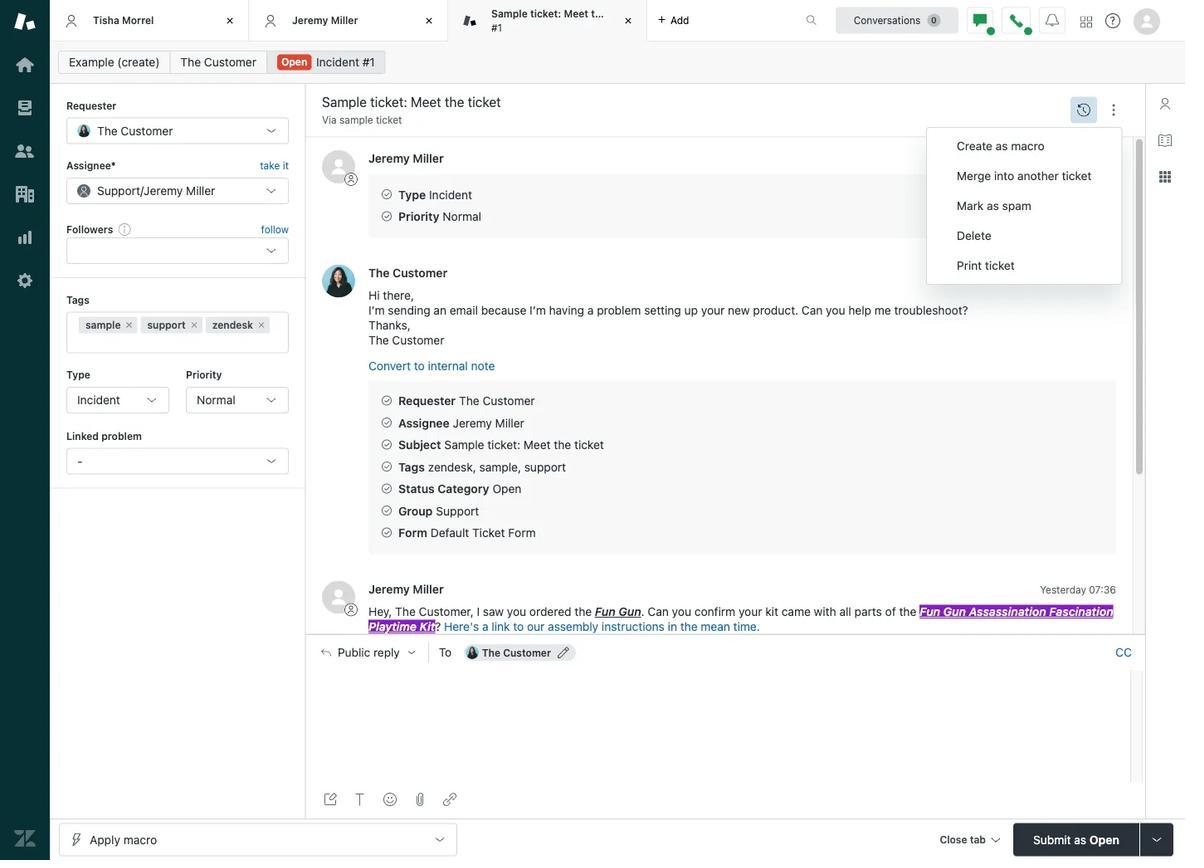 Task type: locate. For each thing, give the bounding box(es) containing it.
tab
[[448, 0, 648, 42]]

the right (create)
[[181, 55, 201, 69]]

the right customer@example.com image
[[482, 647, 501, 658]]

miller
[[331, 14, 358, 26], [413, 151, 444, 165], [186, 184, 215, 197], [495, 416, 525, 429], [413, 582, 444, 595]]

email
[[450, 303, 478, 317]]

the customer up there,
[[369, 265, 448, 279]]

jeremy miller up type incident
[[369, 151, 444, 165]]

0 horizontal spatial sample
[[445, 438, 484, 451]]

remove image
[[124, 320, 134, 330], [189, 320, 199, 330]]

remove image up incident popup button
[[124, 320, 134, 330]]

0 vertical spatial sample
[[491, 8, 528, 20]]

to
[[414, 359, 425, 373], [513, 619, 524, 633]]

wednesday for customer
[[1036, 267, 1091, 278]]

miller inside tab
[[331, 14, 358, 26]]

create as macro
[[957, 139, 1045, 153]]

sending
[[388, 303, 431, 317]]

1 horizontal spatial priority
[[398, 209, 439, 223]]

jeremy miller for 2nd jeremy miller link from the bottom
[[369, 151, 444, 165]]

macro up merge into another ticket
[[1011, 139, 1045, 153]]

delete menu item
[[927, 221, 1122, 251]]

1 horizontal spatial #1
[[491, 22, 502, 33]]

sample right close image
[[491, 8, 528, 20]]

menu
[[926, 127, 1123, 285]]

as inside create as macro menu item
[[996, 139, 1008, 153]]

1 horizontal spatial requester
[[398, 394, 456, 407]]

there,
[[383, 288, 414, 302]]

1 horizontal spatial i'm
[[530, 303, 546, 317]]

type
[[398, 187, 426, 201], [66, 369, 90, 381]]

support down assignee*
[[97, 184, 140, 197]]

0 horizontal spatial sample
[[86, 319, 121, 331]]

0 vertical spatial support
[[97, 184, 140, 197]]

sample right via at the left of the page
[[340, 114, 373, 126]]

remove image
[[257, 320, 266, 330]]

0 vertical spatial macro
[[1011, 139, 1045, 153]]

type up the priority normal
[[398, 187, 426, 201]]

meet inside conversationlabel log
[[524, 438, 551, 451]]

tags inside conversationlabel log
[[398, 460, 425, 473]]

remove image left zendesk
[[189, 320, 199, 330]]

ticket inside menu item
[[985, 259, 1015, 272]]

came
[[782, 605, 811, 618]]

the customer inside requester 'element'
[[97, 124, 173, 137]]

tabs tab list
[[50, 0, 789, 42]]

0 horizontal spatial #1
[[363, 55, 375, 69]]

1 vertical spatial type
[[66, 369, 90, 381]]

conversations
[[854, 15, 921, 26]]

i'm down hi on the left of the page
[[369, 303, 385, 317]]

normal
[[443, 209, 482, 223], [197, 393, 235, 407]]

gun up instructions
[[619, 605, 641, 618]]

1 horizontal spatial the customer link
[[369, 265, 448, 279]]

a inside hi there, i'm sending an email because i'm having a problem setting up your new product. can you help me troubleshoot? thanks, the customer
[[588, 303, 594, 317]]

1 horizontal spatial close image
[[620, 12, 637, 29]]

incident for incident
[[77, 393, 120, 407]]

as right 'submit'
[[1075, 833, 1087, 846]]

0 horizontal spatial i'm
[[369, 303, 385, 317]]

0 vertical spatial ticket:
[[530, 8, 561, 20]]

events image
[[1078, 104, 1091, 117]]

close image inside tisha morrel tab
[[222, 12, 238, 29]]

3 avatar image from the top
[[322, 580, 355, 614]]

avatar image down via at the left of the page
[[322, 150, 355, 183]]

requester down example
[[66, 100, 117, 111]]

1 horizontal spatial type
[[398, 187, 426, 201]]

tags for tags
[[66, 294, 89, 306]]

wednesday up another
[[1036, 153, 1091, 164]]

the up "assignee jeremy miller"
[[459, 394, 480, 407]]

into
[[994, 169, 1015, 183]]

setting
[[644, 303, 681, 317]]

11:15
[[1094, 153, 1117, 164], [1094, 267, 1117, 278]]

zendesk image
[[14, 828, 36, 849]]

ordered
[[530, 605, 572, 618]]

0 vertical spatial normal
[[443, 209, 482, 223]]

problem left setting
[[597, 303, 641, 317]]

2 horizontal spatial you
[[826, 303, 846, 317]]

2 fun from the left
[[920, 605, 941, 618]]

1 vertical spatial the customer link
[[369, 265, 448, 279]]

fun right of
[[920, 605, 941, 618]]

zendesk
[[212, 319, 253, 331]]

0 vertical spatial jeremy miller link
[[369, 151, 444, 165]]

1 vertical spatial open
[[493, 482, 522, 495]]

jeremy miller link up hey,
[[369, 582, 444, 595]]

support down status category open
[[436, 504, 479, 517]]

the up assignee*
[[97, 124, 118, 137]]

1 close image from the left
[[222, 12, 238, 29]]

0 horizontal spatial open
[[281, 56, 307, 68]]

sample ticket: meet the ticket #1
[[491, 8, 638, 33]]

i'm left having
[[530, 303, 546, 317]]

type for type
[[66, 369, 90, 381]]

2 close image from the left
[[620, 12, 637, 29]]

1 horizontal spatial support
[[524, 460, 566, 473]]

-
[[77, 454, 83, 468]]

2 gun from the left
[[944, 605, 966, 618]]

1 horizontal spatial meet
[[564, 8, 589, 20]]

the down thanks,
[[369, 333, 389, 347]]

0 vertical spatial jeremy miller
[[292, 14, 358, 26]]

as inside 'mark as spam' menu item
[[987, 199, 999, 213]]

meet
[[564, 8, 589, 20], [524, 438, 551, 451]]

link
[[492, 619, 510, 633]]

1 vertical spatial priority
[[186, 369, 222, 381]]

sample
[[340, 114, 373, 126], [86, 319, 121, 331]]

as right mark
[[987, 199, 999, 213]]

0 vertical spatial priority
[[398, 209, 439, 223]]

the customer link up requester 'element'
[[170, 51, 267, 74]]

0 horizontal spatial remove image
[[124, 320, 134, 330]]

meet up tags zendesk, sample, support
[[524, 438, 551, 451]]

assignee jeremy miller
[[398, 416, 525, 429]]

the
[[181, 55, 201, 69], [97, 124, 118, 137], [369, 265, 390, 279], [369, 333, 389, 347], [459, 394, 480, 407], [395, 605, 416, 618], [482, 647, 501, 658]]

1 horizontal spatial can
[[802, 303, 823, 317]]

1 horizontal spatial ticket:
[[530, 8, 561, 20]]

priority normal
[[398, 209, 482, 223]]

1 horizontal spatial tags
[[398, 460, 425, 473]]

your right up
[[701, 303, 725, 317]]

support inside conversationlabel log
[[524, 460, 566, 473]]

add link (cmd k) image
[[443, 793, 457, 806]]

ticket
[[610, 8, 638, 20], [376, 114, 402, 126], [1062, 169, 1092, 183], [985, 259, 1015, 272], [574, 438, 604, 451]]

take it
[[260, 160, 289, 171]]

problem inside hi there, i'm sending an email because i'm having a problem setting up your new product. can you help me troubleshoot? thanks, the customer
[[597, 303, 641, 317]]

1 horizontal spatial sample
[[340, 114, 373, 126]]

mark
[[957, 199, 984, 213]]

1 horizontal spatial normal
[[443, 209, 482, 223]]

0 horizontal spatial gun
[[619, 605, 641, 618]]

menu containing create as macro
[[926, 127, 1123, 285]]

2 wednesday from the top
[[1036, 267, 1091, 278]]

open left incident #1
[[281, 56, 307, 68]]

2 vertical spatial as
[[1075, 833, 1087, 846]]

0 horizontal spatial the customer link
[[170, 51, 267, 74]]

open
[[281, 56, 307, 68], [493, 482, 522, 495], [1090, 833, 1120, 846]]

1 i'm from the left
[[369, 303, 385, 317]]

miller inside assignee* element
[[186, 184, 215, 197]]

1 11:15 from the top
[[1094, 153, 1117, 164]]

you left help
[[826, 303, 846, 317]]

priority up normal popup button
[[186, 369, 222, 381]]

fun gun assassination fascination playtime kit
[[369, 605, 1114, 633]]

the up playtime
[[395, 605, 416, 618]]

status category open
[[398, 482, 522, 495]]

1 fun from the left
[[595, 605, 616, 618]]

normal up linked problem element
[[197, 393, 235, 407]]

can right product.
[[802, 303, 823, 317]]

type up incident popup button
[[66, 369, 90, 381]]

sample up incident popup button
[[86, 319, 121, 331]]

0 horizontal spatial type
[[66, 369, 90, 381]]

conversationlabel log
[[305, 136, 1146, 860]]

apps image
[[1159, 170, 1172, 183]]

sample down "assignee jeremy miller"
[[445, 438, 484, 451]]

Yesterday 07:36 text field
[[1040, 583, 1117, 595]]

the customer up assignee*
[[97, 124, 173, 137]]

merge into another ticket menu item
[[927, 161, 1122, 191]]

1 vertical spatial wednesday 11:15
[[1036, 267, 1117, 278]]

form
[[398, 526, 427, 539], [508, 526, 536, 539]]

0 horizontal spatial meet
[[524, 438, 551, 451]]

2 vertical spatial open
[[1090, 833, 1120, 846]]

1 vertical spatial sample
[[445, 438, 484, 451]]

the customer
[[181, 55, 256, 69], [97, 124, 173, 137], [369, 265, 448, 279], [482, 647, 551, 658]]

0 vertical spatial your
[[701, 303, 725, 317]]

1 wednesday 11:15 from the top
[[1036, 153, 1117, 164]]

0 horizontal spatial can
[[648, 605, 669, 618]]

incident inside secondary element
[[316, 55, 359, 69]]

your up time.
[[739, 605, 762, 618]]

incident for incident #1
[[316, 55, 359, 69]]

1 vertical spatial support
[[436, 504, 479, 517]]

#1 inside secondary element
[[363, 55, 375, 69]]

wednesday
[[1036, 153, 1091, 164], [1036, 267, 1091, 278]]

admin image
[[14, 270, 36, 291]]

ticket actions image
[[1107, 104, 1121, 117]]

assignee
[[398, 416, 450, 429]]

?
[[435, 619, 441, 633]]

up
[[685, 303, 698, 317]]

public
[[338, 646, 370, 659]]

0 vertical spatial wednesday 11:15
[[1036, 153, 1117, 164]]

0 horizontal spatial a
[[482, 619, 489, 633]]

wednesday 11:15 up another
[[1036, 153, 1117, 164]]

0 horizontal spatial to
[[414, 359, 425, 373]]

#1 down jeremy miller tab
[[363, 55, 375, 69]]

tags up status
[[398, 460, 425, 473]]

1 horizontal spatial open
[[493, 482, 522, 495]]

1 jeremy miller link from the top
[[369, 151, 444, 165]]

apply
[[90, 833, 120, 846]]

linked problem element
[[66, 448, 289, 474]]

0 horizontal spatial problem
[[101, 430, 142, 442]]

priority
[[398, 209, 439, 223], [186, 369, 222, 381]]

requester up assignee
[[398, 394, 456, 407]]

1 horizontal spatial fun
[[920, 605, 941, 618]]

ticket: inside 'sample ticket: meet the ticket #1'
[[530, 8, 561, 20]]

priority down type incident
[[398, 209, 439, 223]]

i
[[477, 605, 480, 618]]

to left internal
[[414, 359, 425, 373]]

jeremy miller tab
[[249, 0, 448, 42]]

1 vertical spatial incident
[[429, 187, 472, 201]]

jeremy miller link up type incident
[[369, 151, 444, 165]]

new
[[728, 303, 750, 317]]

form down group
[[398, 526, 427, 539]]

1 horizontal spatial remove image
[[189, 320, 199, 330]]

1 horizontal spatial to
[[513, 619, 524, 633]]

tisha morrel tab
[[50, 0, 249, 42]]

support right sample,
[[524, 460, 566, 473]]

1 horizontal spatial a
[[588, 303, 594, 317]]

incident up the priority normal
[[429, 187, 472, 201]]

requester inside conversationlabel log
[[398, 394, 456, 407]]

jeremy up incident #1
[[292, 14, 328, 26]]

0 horizontal spatial requester
[[66, 100, 117, 111]]

07:36
[[1089, 583, 1117, 595]]

ticket inside conversationlabel log
[[574, 438, 604, 451]]

internal
[[428, 359, 468, 373]]

11:15 for the customer
[[1094, 267, 1117, 278]]

1 vertical spatial tags
[[398, 460, 425, 473]]

0 vertical spatial requester
[[66, 100, 117, 111]]

wednesday down delete menu item
[[1036, 267, 1091, 278]]

kit
[[766, 605, 779, 618]]

0 horizontal spatial priority
[[186, 369, 222, 381]]

support / jeremy miller
[[97, 184, 215, 197]]

1 horizontal spatial your
[[739, 605, 762, 618]]

1 gun from the left
[[619, 605, 641, 618]]

0 horizontal spatial support
[[97, 184, 140, 197]]

customer
[[204, 55, 256, 69], [121, 124, 173, 137], [393, 265, 448, 279], [392, 333, 445, 347], [483, 394, 535, 407], [503, 647, 551, 658]]

close image inside tab
[[620, 12, 637, 29]]

open for submit as open
[[1090, 833, 1120, 846]]

jeremy miller up incident #1
[[292, 14, 358, 26]]

2 horizontal spatial open
[[1090, 833, 1120, 846]]

the inside 'sample ticket: meet the ticket #1'
[[591, 8, 607, 20]]

0 vertical spatial as
[[996, 139, 1008, 153]]

ticket:
[[530, 8, 561, 20], [488, 438, 521, 451]]

requester for requester the customer
[[398, 394, 456, 407]]

incident down jeremy miller tab
[[316, 55, 359, 69]]

priority for priority normal
[[398, 209, 439, 223]]

gun left assassination
[[944, 605, 966, 618]]

jeremy up hey,
[[369, 582, 410, 595]]

open inside conversationlabel log
[[493, 482, 522, 495]]

wednesday 11:15 for the customer
[[1036, 267, 1117, 278]]

wednesday 11:15
[[1036, 153, 1117, 164], [1036, 267, 1117, 278]]

fun
[[595, 605, 616, 618], [920, 605, 941, 618]]

support left zendesk
[[147, 319, 186, 331]]

ticket inside 'sample ticket: meet the ticket #1'
[[610, 8, 638, 20]]

avatar image
[[322, 150, 355, 183], [322, 264, 355, 297], [322, 580, 355, 614]]

spam
[[1003, 199, 1032, 213]]

0 vertical spatial type
[[398, 187, 426, 201]]

0 vertical spatial 11:15
[[1094, 153, 1117, 164]]

submit
[[1034, 833, 1071, 846]]

0 vertical spatial a
[[588, 303, 594, 317]]

priority inside conversationlabel log
[[398, 209, 439, 223]]

get started image
[[14, 54, 36, 76]]

as for mark
[[987, 199, 999, 213]]

jeremy down requester 'element'
[[144, 184, 183, 197]]

the customer inside secondary element
[[181, 55, 256, 69]]

close image
[[421, 12, 437, 29]]

wednesday for miller
[[1036, 153, 1091, 164]]

1 vertical spatial macro
[[123, 833, 157, 846]]

0 horizontal spatial incident
[[77, 393, 120, 407]]

the inside hi there, i'm sending an email because i'm having a problem setting up your new product. can you help me troubleshoot? thanks, the customer
[[369, 333, 389, 347]]

2 11:15 from the top
[[1094, 267, 1117, 278]]

0 vertical spatial meet
[[564, 8, 589, 20]]

1 vertical spatial meet
[[524, 438, 551, 451]]

1 remove image from the left
[[124, 320, 134, 330]]

add button
[[648, 0, 699, 41]]

tab containing sample ticket: meet the ticket
[[448, 0, 648, 42]]

1 vertical spatial ticket:
[[488, 438, 521, 451]]

open left displays possible ticket submission types icon
[[1090, 833, 1120, 846]]

customer@example.com image
[[466, 646, 479, 659]]

#1 right close image
[[491, 22, 502, 33]]

0 horizontal spatial tags
[[66, 294, 89, 306]]

avatar image left hi on the left of the page
[[322, 264, 355, 297]]

the customer up requester 'element'
[[181, 55, 256, 69]]

kit
[[420, 619, 435, 633]]

can right "."
[[648, 605, 669, 618]]

form right ticket
[[508, 526, 536, 539]]

fun up here's a link to our assembly instructions in the mean time. link at the bottom
[[595, 605, 616, 618]]

example
[[69, 55, 114, 69]]

macro right apply
[[123, 833, 157, 846]]

convert to internal note button
[[369, 358, 495, 373]]

problem down incident popup button
[[101, 430, 142, 442]]

you up in
[[672, 605, 692, 618]]

1 vertical spatial normal
[[197, 393, 235, 407]]

0 vertical spatial open
[[281, 56, 307, 68]]

incident
[[316, 55, 359, 69], [429, 187, 472, 201], [77, 393, 120, 407]]

the
[[591, 8, 607, 20], [554, 438, 571, 451], [575, 605, 592, 618], [899, 605, 917, 618], [681, 619, 698, 633]]

2 remove image from the left
[[189, 320, 199, 330]]

hide composer image
[[719, 628, 732, 641]]

1 horizontal spatial sample
[[491, 8, 528, 20]]

miller right /
[[186, 184, 215, 197]]

type inside conversationlabel log
[[398, 187, 426, 201]]

2 vertical spatial incident
[[77, 393, 120, 407]]

the customer link
[[170, 51, 267, 74], [369, 265, 448, 279]]

avatar image left hey,
[[322, 580, 355, 614]]

hey,
[[369, 605, 392, 618]]

1 vertical spatial jeremy miller link
[[369, 582, 444, 595]]

0 vertical spatial to
[[414, 359, 425, 373]]

miller up incident #1
[[331, 14, 358, 26]]

close image
[[222, 12, 238, 29], [620, 12, 637, 29]]

incident up linked problem
[[77, 393, 120, 407]]

2 vertical spatial avatar image
[[322, 580, 355, 614]]

0 horizontal spatial you
[[507, 605, 526, 618]]

1 vertical spatial support
[[524, 460, 566, 473]]

wednesday 11:15 for jeremy miller
[[1036, 153, 1117, 164]]

assignee* element
[[66, 177, 289, 204]]

1 wednesday from the top
[[1036, 153, 1091, 164]]

jeremy miller up hey,
[[369, 582, 444, 595]]

wednesday 11:15 down delete menu item
[[1036, 267, 1117, 278]]

meet up secondary element
[[564, 8, 589, 20]]

to left our
[[513, 619, 524, 633]]

secondary element
[[50, 46, 1185, 79]]

as right create
[[996, 139, 1008, 153]]

cc button
[[1116, 645, 1132, 660]]

1 vertical spatial jeremy miller
[[369, 151, 444, 165]]

support
[[97, 184, 140, 197], [436, 504, 479, 517]]

2 horizontal spatial incident
[[429, 187, 472, 201]]

support inside conversationlabel log
[[436, 504, 479, 517]]

normal down type incident
[[443, 209, 482, 223]]

0 vertical spatial tags
[[66, 294, 89, 306]]

you up link
[[507, 605, 526, 618]]

the customer inside conversationlabel log
[[369, 265, 448, 279]]

open down sample,
[[493, 482, 522, 495]]

requester
[[66, 100, 117, 111], [398, 394, 456, 407]]

via sample ticket
[[322, 114, 402, 126]]

assembly
[[548, 619, 599, 633]]

0 vertical spatial incident
[[316, 55, 359, 69]]

fun inside fun gun assassination fascination playtime kit
[[920, 605, 941, 618]]

miller up type incident
[[413, 151, 444, 165]]

1 vertical spatial sample
[[86, 319, 121, 331]]

2 wednesday 11:15 from the top
[[1036, 267, 1117, 278]]

2 vertical spatial jeremy miller
[[369, 582, 444, 595]]

form default ticket form
[[398, 526, 536, 539]]

type for type incident
[[398, 187, 426, 201]]

jeremy
[[292, 14, 328, 26], [369, 151, 410, 165], [144, 184, 183, 197], [453, 416, 492, 429], [369, 582, 410, 595]]

0 horizontal spatial form
[[398, 526, 427, 539]]

a right having
[[588, 303, 594, 317]]

take
[[260, 160, 280, 171]]

gun
[[619, 605, 641, 618], [944, 605, 966, 618]]

2 form from the left
[[508, 526, 536, 539]]

sample
[[491, 8, 528, 20], [445, 438, 484, 451]]

1 horizontal spatial form
[[508, 526, 536, 539]]

customer context image
[[1159, 97, 1172, 110]]

meet inside 'sample ticket: meet the ticket #1'
[[564, 8, 589, 20]]

format text image
[[354, 793, 367, 806]]

category
[[438, 482, 489, 495]]

group support
[[398, 504, 479, 517]]

follow
[[261, 223, 289, 235]]

print ticket menu item
[[927, 251, 1122, 281]]

1 horizontal spatial gun
[[944, 605, 966, 618]]

open for status category open
[[493, 482, 522, 495]]

Subject field
[[319, 92, 1066, 112]]

tags down followers
[[66, 294, 89, 306]]

1 vertical spatial as
[[987, 199, 999, 213]]

0 vertical spatial the customer link
[[170, 51, 267, 74]]

1 horizontal spatial macro
[[1011, 139, 1045, 153]]

the customer link up there,
[[369, 265, 448, 279]]

jeremy miller for 2nd jeremy miller link
[[369, 582, 444, 595]]

1 avatar image from the top
[[322, 150, 355, 183]]

incident #1
[[316, 55, 375, 69]]

customer inside hi there, i'm sending an email because i'm having a problem setting up your new product. can you help me troubleshoot? thanks, the customer
[[392, 333, 445, 347]]

the up hi on the left of the page
[[369, 265, 390, 279]]

0 horizontal spatial fun
[[595, 605, 616, 618]]

1 vertical spatial wednesday
[[1036, 267, 1091, 278]]

can
[[802, 303, 823, 317], [648, 605, 669, 618]]

a left link
[[482, 619, 489, 633]]

tags for tags zendesk, sample, support
[[398, 460, 425, 473]]

incident inside popup button
[[77, 393, 120, 407]]



Task type: vqa. For each thing, say whether or not it's contained in the screenshot.
Hey, The Customer, I saw you ordered the Fun Gun . Can you confirm your kit came with all parts of the
yes



Task type: describe. For each thing, give the bounding box(es) containing it.
public reply button
[[306, 635, 428, 670]]

mark as spam menu item
[[927, 191, 1122, 221]]

example (create) button
[[58, 51, 171, 74]]

because
[[481, 303, 527, 317]]

ticket: inside conversationlabel log
[[488, 438, 521, 451]]

here's a link to our assembly instructions in the mean time. link
[[444, 619, 760, 633]]

/
[[140, 184, 144, 197]]

organizations image
[[14, 183, 36, 205]]

sample,
[[479, 460, 521, 473]]

hi there, i'm sending an email because i'm having a problem setting up your new product. can you help me troubleshoot? thanks, the customer
[[369, 288, 969, 347]]

tab
[[970, 834, 986, 846]]

the inside requester 'element'
[[97, 124, 118, 137]]

? here's a link to our assembly instructions in the mean time.
[[435, 619, 760, 633]]

main element
[[0, 0, 50, 860]]

can inside hi there, i'm sending an email because i'm having a problem setting up your new product. can you help me troubleshoot? thanks, the customer
[[802, 303, 823, 317]]

remove image for support
[[189, 320, 199, 330]]

customer,
[[419, 605, 474, 618]]

tisha
[[93, 14, 119, 26]]

1 horizontal spatial you
[[672, 605, 692, 618]]

ticket
[[472, 526, 505, 539]]

1 vertical spatial a
[[482, 619, 489, 633]]

incident button
[[66, 387, 169, 413]]

edit user image
[[558, 647, 569, 658]]

of
[[885, 605, 896, 618]]

subject sample ticket: meet the ticket
[[398, 438, 604, 451]]

as for create
[[996, 139, 1008, 153]]

0 horizontal spatial macro
[[123, 833, 157, 846]]

submit as open
[[1034, 833, 1120, 846]]

add
[[671, 15, 689, 26]]

assassination
[[969, 605, 1047, 618]]

avatar image for 2nd jeremy miller link
[[322, 580, 355, 614]]

followers
[[66, 223, 113, 235]]

2 avatar image from the top
[[322, 264, 355, 297]]

delete
[[957, 229, 992, 242]]

miller up customer,
[[413, 582, 444, 595]]

merge into another ticket
[[957, 169, 1092, 183]]

the customer link inside secondary element
[[170, 51, 267, 74]]

1 vertical spatial problem
[[101, 430, 142, 442]]

jeremy inside jeremy miller tab
[[292, 14, 328, 26]]

fascination
[[1050, 605, 1114, 618]]

normal inside conversationlabel log
[[443, 209, 482, 223]]

jeremy inside assignee* element
[[144, 184, 183, 197]]

normal inside popup button
[[197, 393, 235, 407]]

remove image for sample
[[124, 320, 134, 330]]

tags zendesk, sample, support
[[398, 460, 566, 473]]

troubleshoot?
[[894, 303, 969, 317]]

button displays agent's chat status as online. image
[[974, 14, 987, 27]]

avatar image for 2nd jeremy miller link from the bottom
[[322, 150, 355, 183]]

jeremy miller inside tab
[[292, 14, 358, 26]]

zendesk support image
[[14, 11, 36, 32]]

notifications image
[[1046, 14, 1059, 27]]

confirm
[[695, 605, 736, 618]]

parts
[[855, 605, 882, 618]]

close image for tisha morrel tab
[[222, 12, 238, 29]]

#1 inside 'sample ticket: meet the ticket #1'
[[491, 22, 502, 33]]

to
[[439, 646, 452, 659]]

close
[[940, 834, 968, 846]]

1 vertical spatial your
[[739, 605, 762, 618]]

create
[[957, 139, 993, 153]]

note
[[471, 359, 495, 373]]

subject
[[398, 438, 441, 451]]

open inside secondary element
[[281, 56, 307, 68]]

get help image
[[1106, 13, 1121, 28]]

mean
[[701, 619, 730, 633]]

yesterday
[[1040, 583, 1087, 595]]

create as macro menu item
[[927, 131, 1122, 161]]

reporting image
[[14, 227, 36, 248]]

jeremy down requester the customer
[[453, 416, 492, 429]]

the customer down link
[[482, 647, 551, 658]]

followers element
[[66, 238, 289, 264]]

public reply
[[338, 646, 400, 659]]

convert to internal note
[[369, 359, 495, 373]]

close image for tab containing sample ticket: meet the ticket
[[620, 12, 637, 29]]

merge
[[957, 169, 991, 183]]

hey, the customer, i saw you ordered the fun gun . can you confirm your kit came with all parts of the
[[369, 605, 920, 618]]

follow button
[[261, 222, 289, 237]]

0 vertical spatial support
[[147, 319, 186, 331]]

macro inside create as macro menu item
[[1011, 139, 1045, 153]]

zendesk,
[[428, 460, 476, 473]]

example (create)
[[69, 55, 160, 69]]

saw
[[483, 605, 504, 618]]

having
[[549, 303, 584, 317]]

another
[[1018, 169, 1059, 183]]

requester the customer
[[398, 394, 535, 407]]

customers image
[[14, 140, 36, 162]]

0 vertical spatial sample
[[340, 114, 373, 126]]

as for submit
[[1075, 833, 1087, 846]]

to inside button
[[414, 359, 425, 373]]

your inside hi there, i'm sending an email because i'm having a problem setting up your new product. can you help me troubleshoot? thanks, the customer
[[701, 303, 725, 317]]

customer inside secondary element
[[204, 55, 256, 69]]

reply
[[374, 646, 400, 659]]

our
[[527, 619, 545, 633]]

morrel
[[122, 14, 154, 26]]

help
[[849, 303, 872, 317]]

displays possible ticket submission types image
[[1151, 833, 1164, 846]]

add attachment image
[[413, 793, 427, 806]]

zendesk products image
[[1081, 16, 1092, 28]]

Wednesday 11:15 text field
[[1036, 267, 1117, 278]]

jeremy down via sample ticket
[[369, 151, 410, 165]]

views image
[[14, 97, 36, 119]]

in
[[668, 619, 677, 633]]

linked problem
[[66, 430, 142, 442]]

gun inside fun gun assassination fascination playtime kit
[[944, 605, 966, 618]]

customer inside requester 'element'
[[121, 124, 173, 137]]

insert emojis image
[[384, 793, 397, 806]]

it
[[283, 160, 289, 171]]

me
[[875, 303, 891, 317]]

2 i'm from the left
[[530, 303, 546, 317]]

conversations button
[[836, 7, 959, 34]]

close tab
[[940, 834, 986, 846]]

knowledge image
[[1159, 134, 1172, 147]]

ticket inside 'menu item'
[[1062, 169, 1092, 183]]

print ticket
[[957, 259, 1015, 272]]

draft mode image
[[324, 793, 337, 806]]

miller up subject sample ticket: meet the ticket
[[495, 416, 525, 429]]

the inside secondary element
[[181, 55, 201, 69]]

an
[[434, 303, 447, 317]]

1 form from the left
[[398, 526, 427, 539]]

you inside hi there, i'm sending an email because i'm having a problem setting up your new product. can you help me troubleshoot? thanks, the customer
[[826, 303, 846, 317]]

take it button
[[260, 157, 289, 174]]

all
[[840, 605, 852, 618]]

via
[[322, 114, 337, 126]]

sample inside conversationlabel log
[[445, 438, 484, 451]]

sample inside 'sample ticket: meet the ticket #1'
[[491, 8, 528, 20]]

2 jeremy miller link from the top
[[369, 582, 444, 595]]

requester element
[[66, 117, 289, 144]]

thanks,
[[369, 318, 411, 332]]

yesterday 07:36
[[1040, 583, 1117, 595]]

Wednesday 11:15 text field
[[1036, 153, 1117, 164]]

requester for requester
[[66, 100, 117, 111]]

convert
[[369, 359, 411, 373]]

mark as spam
[[957, 199, 1032, 213]]

1 vertical spatial can
[[648, 605, 669, 618]]

.
[[641, 605, 645, 618]]

product.
[[753, 303, 799, 317]]

apply macro
[[90, 833, 157, 846]]

print
[[957, 259, 982, 272]]

incident inside conversationlabel log
[[429, 187, 472, 201]]

priority for priority
[[186, 369, 222, 381]]

default
[[431, 526, 469, 539]]

hi
[[369, 288, 380, 302]]

assignee*
[[66, 160, 116, 171]]

support inside assignee* element
[[97, 184, 140, 197]]

info on adding followers image
[[118, 222, 131, 236]]

11:15 for jeremy miller
[[1094, 153, 1117, 164]]

with
[[814, 605, 837, 618]]



